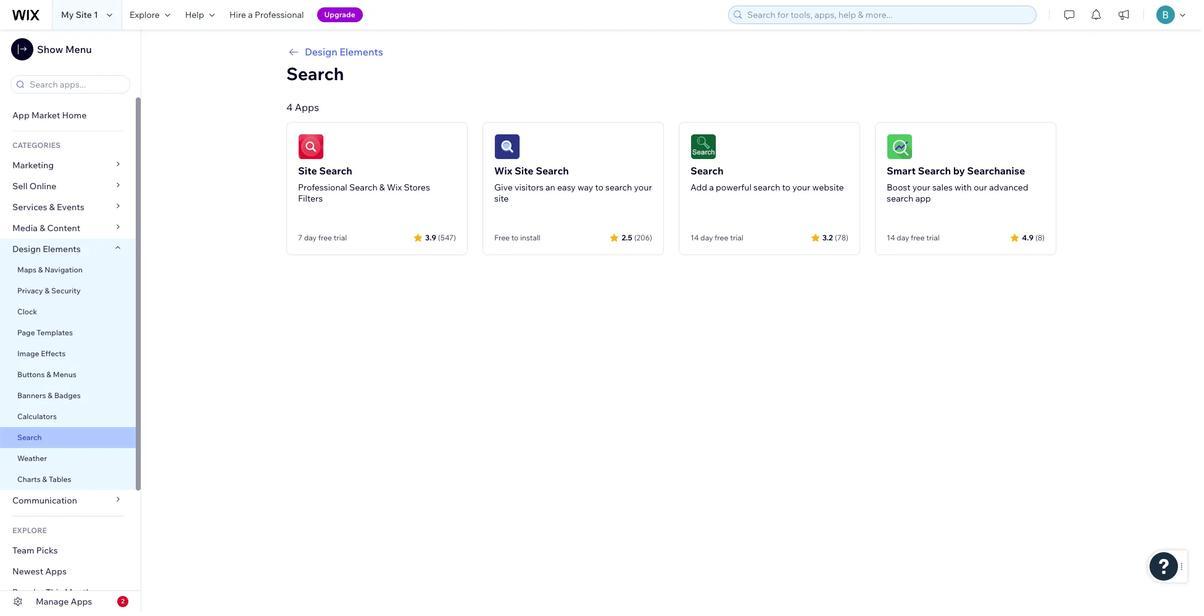 Task type: describe. For each thing, give the bounding box(es) containing it.
maps
[[17, 265, 36, 275]]

design inside sidebar element
[[12, 244, 41, 255]]

sidebar element
[[0, 30, 141, 613]]

14 day free trial for search
[[887, 233, 940, 243]]

communication link
[[0, 491, 136, 512]]

powerful
[[716, 182, 752, 193]]

4 apps
[[286, 101, 319, 114]]

team picks
[[12, 546, 58, 557]]

team picks link
[[0, 541, 136, 562]]

1 horizontal spatial design elements link
[[286, 44, 1057, 59]]

hire
[[229, 9, 246, 20]]

2.5
[[622, 233, 632, 242]]

content
[[47, 223, 80, 234]]

hire a professional link
[[222, 0, 311, 30]]

my site 1
[[61, 9, 98, 20]]

market
[[31, 110, 60, 121]]

add
[[691, 182, 707, 193]]

0 vertical spatial design elements
[[305, 46, 383, 58]]

site search logo image
[[298, 134, 324, 160]]

search down site search logo
[[319, 165, 352, 177]]

3.9 (547)
[[425, 233, 456, 242]]

website
[[813, 182, 844, 193]]

day for a
[[701, 233, 713, 243]]

site search professional search & wix stores filters
[[298, 165, 430, 204]]

Search for tools, apps, help & more... field
[[744, 6, 1033, 23]]

search left stores
[[349, 182, 378, 193]]

our
[[974, 182, 987, 193]]

smart
[[887, 165, 916, 177]]

weather
[[17, 454, 47, 464]]

trial for by
[[927, 233, 940, 243]]

search inside smart search by searchanise boost your sales with our advanced search app
[[918, 165, 951, 177]]

media & content
[[12, 223, 80, 234]]

3.2
[[823, 233, 833, 242]]

14 day free trial for add
[[691, 233, 744, 243]]

communication
[[12, 496, 79, 507]]

tables
[[49, 475, 71, 485]]

sell
[[12, 181, 28, 192]]

& for tables
[[42, 475, 47, 485]]

help button
[[178, 0, 222, 30]]

(547)
[[438, 233, 456, 242]]

0 horizontal spatial to
[[511, 233, 519, 243]]

day for professional
[[304, 233, 317, 243]]

(78)
[[835, 233, 849, 242]]

4
[[286, 101, 293, 114]]

search logo image
[[691, 134, 717, 160]]

install
[[520, 233, 541, 243]]

manage apps
[[36, 597, 92, 608]]

clock link
[[0, 302, 136, 323]]

search inside wix site search give visitors an easy way to search your site
[[536, 165, 569, 177]]

wix site search give visitors an easy way to search your site
[[494, 165, 652, 204]]

team
[[12, 546, 34, 557]]

sales
[[933, 182, 953, 193]]

media & content link
[[0, 218, 136, 239]]

explore
[[130, 9, 160, 20]]

Search apps... field
[[26, 76, 126, 93]]

an
[[546, 182, 555, 193]]

& for navigation
[[38, 265, 43, 275]]

buttons & menus
[[17, 370, 76, 380]]

charts & tables link
[[0, 470, 136, 491]]

image effects
[[17, 349, 66, 359]]

smart search by searchanise logo image
[[887, 134, 913, 160]]

searchanise
[[967, 165, 1025, 177]]

newest apps
[[12, 567, 67, 578]]

app
[[916, 193, 931, 204]]

advanced
[[989, 182, 1029, 193]]

& for menus
[[46, 370, 51, 380]]

maps & navigation link
[[0, 260, 136, 281]]

sell online
[[12, 181, 56, 192]]

4.9 (8)
[[1022, 233, 1045, 242]]

clock
[[17, 307, 37, 317]]

your inside smart search by searchanise boost your sales with our advanced search app
[[913, 182, 931, 193]]

month
[[65, 588, 91, 599]]

wix site search logo image
[[494, 134, 520, 160]]

4.9
[[1022, 233, 1034, 242]]

marketing link
[[0, 155, 136, 176]]

online
[[30, 181, 56, 192]]

easy
[[557, 182, 576, 193]]

give
[[494, 182, 513, 193]]

apps for 4 apps
[[295, 101, 319, 114]]

& for badges
[[48, 391, 53, 401]]

services & events link
[[0, 197, 136, 218]]

this
[[46, 588, 63, 599]]

apps for manage apps
[[71, 597, 92, 608]]

search up 4 apps
[[286, 63, 344, 85]]

by
[[953, 165, 965, 177]]

your inside wix site search give visitors an easy way to search your site
[[634, 182, 652, 193]]

media
[[12, 223, 38, 234]]

weather link
[[0, 449, 136, 470]]

maps & navigation
[[17, 265, 83, 275]]

way
[[578, 182, 593, 193]]

explore
[[12, 526, 47, 536]]

1 horizontal spatial elements
[[340, 46, 383, 58]]

7
[[298, 233, 302, 243]]

image
[[17, 349, 39, 359]]

privacy & security
[[17, 286, 81, 296]]

0 horizontal spatial design elements link
[[0, 239, 136, 260]]

popular
[[12, 588, 44, 599]]



Task type: vqa. For each thing, say whether or not it's contained in the screenshot.


Task type: locate. For each thing, give the bounding box(es) containing it.
1 free from the left
[[318, 233, 332, 243]]

0 vertical spatial elements
[[340, 46, 383, 58]]

day down boost
[[897, 233, 909, 243]]

0 horizontal spatial 14
[[691, 233, 699, 243]]

1 horizontal spatial 14 day free trial
[[887, 233, 940, 243]]

trial right 7
[[334, 233, 347, 243]]

0 horizontal spatial elements
[[43, 244, 81, 255]]

search
[[606, 182, 632, 193], [754, 182, 780, 193], [887, 193, 914, 204]]

1 horizontal spatial to
[[595, 182, 604, 193]]

newest apps link
[[0, 562, 136, 583]]

& left stores
[[379, 182, 385, 193]]

app market home link
[[0, 105, 136, 126]]

marketing
[[12, 160, 54, 171]]

help
[[185, 9, 204, 20]]

to right way
[[595, 182, 604, 193]]

search up the add
[[691, 165, 724, 177]]

professional down site search logo
[[298, 182, 347, 193]]

14 right (78) on the right of page
[[887, 233, 895, 243]]

2 horizontal spatial to
[[782, 182, 791, 193]]

14
[[691, 233, 699, 243], [887, 233, 895, 243]]

search inside sidebar element
[[17, 433, 42, 443]]

search up sales
[[918, 165, 951, 177]]

filters
[[298, 193, 323, 204]]

1 your from the left
[[634, 182, 652, 193]]

free
[[318, 233, 332, 243], [715, 233, 729, 243], [911, 233, 925, 243]]

1 vertical spatial design
[[12, 244, 41, 255]]

1 14 day free trial from the left
[[691, 233, 744, 243]]

your inside "search add a powerful search to your website"
[[793, 182, 811, 193]]

0 horizontal spatial day
[[304, 233, 317, 243]]

& left badges
[[48, 391, 53, 401]]

0 horizontal spatial 14 day free trial
[[691, 233, 744, 243]]

professional right 'hire'
[[255, 9, 304, 20]]

day right 7
[[304, 233, 317, 243]]

1 vertical spatial design elements link
[[0, 239, 136, 260]]

1 horizontal spatial site
[[298, 165, 317, 177]]

design elements down upgrade button
[[305, 46, 383, 58]]

free down app
[[911, 233, 925, 243]]

page templates link
[[0, 323, 136, 344]]

my
[[61, 9, 74, 20]]

professional inside "link"
[[255, 9, 304, 20]]

search left app
[[887, 193, 914, 204]]

free for by
[[911, 233, 925, 243]]

0 vertical spatial a
[[248, 9, 253, 20]]

0 horizontal spatial design
[[12, 244, 41, 255]]

1 horizontal spatial apps
[[71, 597, 92, 608]]

0 vertical spatial design elements link
[[286, 44, 1057, 59]]

0 horizontal spatial site
[[76, 9, 92, 20]]

0 horizontal spatial search
[[606, 182, 632, 193]]

search up weather
[[17, 433, 42, 443]]

security
[[51, 286, 81, 296]]

1 horizontal spatial free
[[715, 233, 729, 243]]

2 14 from the left
[[887, 233, 895, 243]]

navigation
[[45, 265, 83, 275]]

search inside "search add a powerful search to your website"
[[754, 182, 780, 193]]

3.9
[[425, 233, 436, 242]]

0 horizontal spatial trial
[[334, 233, 347, 243]]

3 trial from the left
[[927, 233, 940, 243]]

search
[[286, 63, 344, 85], [319, 165, 352, 177], [536, 165, 569, 177], [691, 165, 724, 177], [918, 165, 951, 177], [349, 182, 378, 193], [17, 433, 42, 443]]

free for a
[[715, 233, 729, 243]]

elements inside sidebar element
[[43, 244, 81, 255]]

calculators
[[17, 412, 57, 422]]

2 horizontal spatial search
[[887, 193, 914, 204]]

apps up the this
[[45, 567, 67, 578]]

& inside services & events link
[[49, 202, 55, 213]]

0 horizontal spatial apps
[[45, 567, 67, 578]]

to left website
[[782, 182, 791, 193]]

day
[[304, 233, 317, 243], [701, 233, 713, 243], [897, 233, 909, 243]]

apps right the this
[[71, 597, 92, 608]]

0 horizontal spatial wix
[[387, 182, 402, 193]]

site for wix
[[515, 165, 534, 177]]

badges
[[54, 391, 81, 401]]

professional
[[255, 9, 304, 20], [298, 182, 347, 193]]

to inside wix site search give visitors an easy way to search your site
[[595, 182, 604, 193]]

newest
[[12, 567, 43, 578]]

apps inside 'newest apps' link
[[45, 567, 67, 578]]

search right way
[[606, 182, 632, 193]]

trial for professional
[[334, 233, 347, 243]]

2 trial from the left
[[730, 233, 744, 243]]

professional for a
[[255, 9, 304, 20]]

manage
[[36, 597, 69, 608]]

a right 'hire'
[[248, 9, 253, 20]]

1 vertical spatial professional
[[298, 182, 347, 193]]

& inside buttons & menus link
[[46, 370, 51, 380]]

14 down the add
[[691, 233, 699, 243]]

apps for newest apps
[[45, 567, 67, 578]]

1 vertical spatial apps
[[45, 567, 67, 578]]

elements up "navigation" at the top
[[43, 244, 81, 255]]

hire a professional
[[229, 9, 304, 20]]

menu
[[65, 43, 92, 56]]

search inside "search add a powerful search to your website"
[[691, 165, 724, 177]]

buttons
[[17, 370, 45, 380]]

& left menus
[[46, 370, 51, 380]]

1 horizontal spatial a
[[709, 182, 714, 193]]

popular this month link
[[0, 583, 136, 604]]

0 vertical spatial wix
[[494, 165, 513, 177]]

popular this month
[[12, 588, 91, 599]]

0 horizontal spatial free
[[318, 233, 332, 243]]

14 day free trial down app
[[887, 233, 940, 243]]

& for security
[[45, 286, 50, 296]]

free
[[494, 233, 510, 243]]

0 vertical spatial apps
[[295, 101, 319, 114]]

site
[[76, 9, 92, 20], [298, 165, 317, 177], [515, 165, 534, 177]]

& for events
[[49, 202, 55, 213]]

smart search by searchanise boost your sales with our advanced search app
[[887, 165, 1029, 204]]

trial down powerful
[[730, 233, 744, 243]]

trial down app
[[927, 233, 940, 243]]

free down powerful
[[715, 233, 729, 243]]

design down upgrade button
[[305, 46, 337, 58]]

site for my
[[76, 9, 92, 20]]

site down site search logo
[[298, 165, 317, 177]]

& left events
[[49, 202, 55, 213]]

image effects link
[[0, 344, 136, 365]]

app
[[12, 110, 30, 121]]

site up "visitors"
[[515, 165, 534, 177]]

1 vertical spatial wix
[[387, 182, 402, 193]]

2 horizontal spatial your
[[913, 182, 931, 193]]

privacy & security link
[[0, 281, 136, 302]]

1 horizontal spatial trial
[[730, 233, 744, 243]]

1 vertical spatial a
[[709, 182, 714, 193]]

services
[[12, 202, 47, 213]]

2
[[121, 598, 125, 606]]

boost
[[887, 182, 911, 193]]

professional for search
[[298, 182, 347, 193]]

with
[[955, 182, 972, 193]]

2 horizontal spatial day
[[897, 233, 909, 243]]

professional inside site search professional search & wix stores filters
[[298, 182, 347, 193]]

banners & badges link
[[0, 386, 136, 407]]

& left tables
[[42, 475, 47, 485]]

0 horizontal spatial a
[[248, 9, 253, 20]]

free for professional
[[318, 233, 332, 243]]

search right powerful
[[754, 182, 780, 193]]

& right media
[[40, 223, 45, 234]]

& inside privacy & security "link"
[[45, 286, 50, 296]]

elements down upgrade button
[[340, 46, 383, 58]]

day down the add
[[701, 233, 713, 243]]

2 horizontal spatial apps
[[295, 101, 319, 114]]

to inside "search add a powerful search to your website"
[[782, 182, 791, 193]]

trial
[[334, 233, 347, 243], [730, 233, 744, 243], [927, 233, 940, 243]]

privacy
[[17, 286, 43, 296]]

&
[[379, 182, 385, 193], [49, 202, 55, 213], [40, 223, 45, 234], [38, 265, 43, 275], [45, 286, 50, 296], [46, 370, 51, 380], [48, 391, 53, 401], [42, 475, 47, 485]]

free right 7
[[318, 233, 332, 243]]

wix inside wix site search give visitors an easy way to search your site
[[494, 165, 513, 177]]

page templates
[[17, 328, 74, 338]]

wix inside site search professional search & wix stores filters
[[387, 182, 402, 193]]

(206)
[[634, 233, 652, 242]]

trial for a
[[730, 233, 744, 243]]

1 vertical spatial elements
[[43, 244, 81, 255]]

& inside site search professional search & wix stores filters
[[379, 182, 385, 193]]

a
[[248, 9, 253, 20], [709, 182, 714, 193]]

0 vertical spatial design
[[305, 46, 337, 58]]

14 for add
[[691, 233, 699, 243]]

2 day from the left
[[701, 233, 713, 243]]

picks
[[36, 546, 58, 557]]

1 horizontal spatial 14
[[887, 233, 895, 243]]

app market home
[[12, 110, 87, 121]]

1
[[94, 9, 98, 20]]

site inside site search professional search & wix stores filters
[[298, 165, 317, 177]]

& right maps
[[38, 265, 43, 275]]

2 vertical spatial apps
[[71, 597, 92, 608]]

& inside maps & navigation link
[[38, 265, 43, 275]]

1 horizontal spatial search
[[754, 182, 780, 193]]

search up an
[[536, 165, 569, 177]]

site left 1 at the top of page
[[76, 9, 92, 20]]

0 horizontal spatial your
[[634, 182, 652, 193]]

design up maps
[[12, 244, 41, 255]]

14 day free trial down powerful
[[691, 233, 744, 243]]

your up (206)
[[634, 182, 652, 193]]

design elements inside sidebar element
[[12, 244, 81, 255]]

14 for search
[[887, 233, 895, 243]]

1 horizontal spatial day
[[701, 233, 713, 243]]

a right the add
[[709, 182, 714, 193]]

your left website
[[793, 182, 811, 193]]

wix left stores
[[387, 182, 402, 193]]

& inside "banners & badges" link
[[48, 391, 53, 401]]

& inside charts & tables link
[[42, 475, 47, 485]]

design elements up maps & navigation at the top
[[12, 244, 81, 255]]

(8)
[[1036, 233, 1045, 242]]

2 horizontal spatial trial
[[927, 233, 940, 243]]

3 free from the left
[[911, 233, 925, 243]]

apps right 4
[[295, 101, 319, 114]]

home
[[62, 110, 87, 121]]

2 your from the left
[[793, 182, 811, 193]]

to
[[595, 182, 604, 193], [782, 182, 791, 193], [511, 233, 519, 243]]

stores
[[404, 182, 430, 193]]

2 14 day free trial from the left
[[887, 233, 940, 243]]

effects
[[41, 349, 66, 359]]

1 horizontal spatial your
[[793, 182, 811, 193]]

2 horizontal spatial free
[[911, 233, 925, 243]]

charts & tables
[[17, 475, 71, 485]]

& right privacy
[[45, 286, 50, 296]]

site inside wix site search give visitors an easy way to search your site
[[515, 165, 534, 177]]

1 horizontal spatial design elements
[[305, 46, 383, 58]]

calculators link
[[0, 407, 136, 428]]

1 14 from the left
[[691, 233, 699, 243]]

2 free from the left
[[715, 233, 729, 243]]

show
[[37, 43, 63, 56]]

0 horizontal spatial design elements
[[12, 244, 81, 255]]

sell online link
[[0, 176, 136, 197]]

1 horizontal spatial design
[[305, 46, 337, 58]]

search link
[[0, 428, 136, 449]]

templates
[[37, 328, 73, 338]]

search inside smart search by searchanise boost your sales with our advanced search app
[[887, 193, 914, 204]]

services & events
[[12, 202, 84, 213]]

visitors
[[515, 182, 544, 193]]

1 vertical spatial design elements
[[12, 244, 81, 255]]

2 horizontal spatial site
[[515, 165, 534, 177]]

1 day from the left
[[304, 233, 317, 243]]

day for by
[[897, 233, 909, 243]]

search inside wix site search give visitors an easy way to search your site
[[606, 182, 632, 193]]

design
[[305, 46, 337, 58], [12, 244, 41, 255]]

events
[[57, 202, 84, 213]]

your left sales
[[913, 182, 931, 193]]

upgrade button
[[317, 7, 363, 22]]

banners & badges
[[17, 391, 81, 401]]

wix up give
[[494, 165, 513, 177]]

a inside "search add a powerful search to your website"
[[709, 182, 714, 193]]

a inside "link"
[[248, 9, 253, 20]]

to right free
[[511, 233, 519, 243]]

0 vertical spatial professional
[[255, 9, 304, 20]]

3 day from the left
[[897, 233, 909, 243]]

7 day free trial
[[298, 233, 347, 243]]

1 horizontal spatial wix
[[494, 165, 513, 177]]

search add a powerful search to your website
[[691, 165, 844, 193]]

buttons & menus link
[[0, 365, 136, 386]]

& inside media & content "link"
[[40, 223, 45, 234]]

1 trial from the left
[[334, 233, 347, 243]]

& for content
[[40, 223, 45, 234]]

3 your from the left
[[913, 182, 931, 193]]



